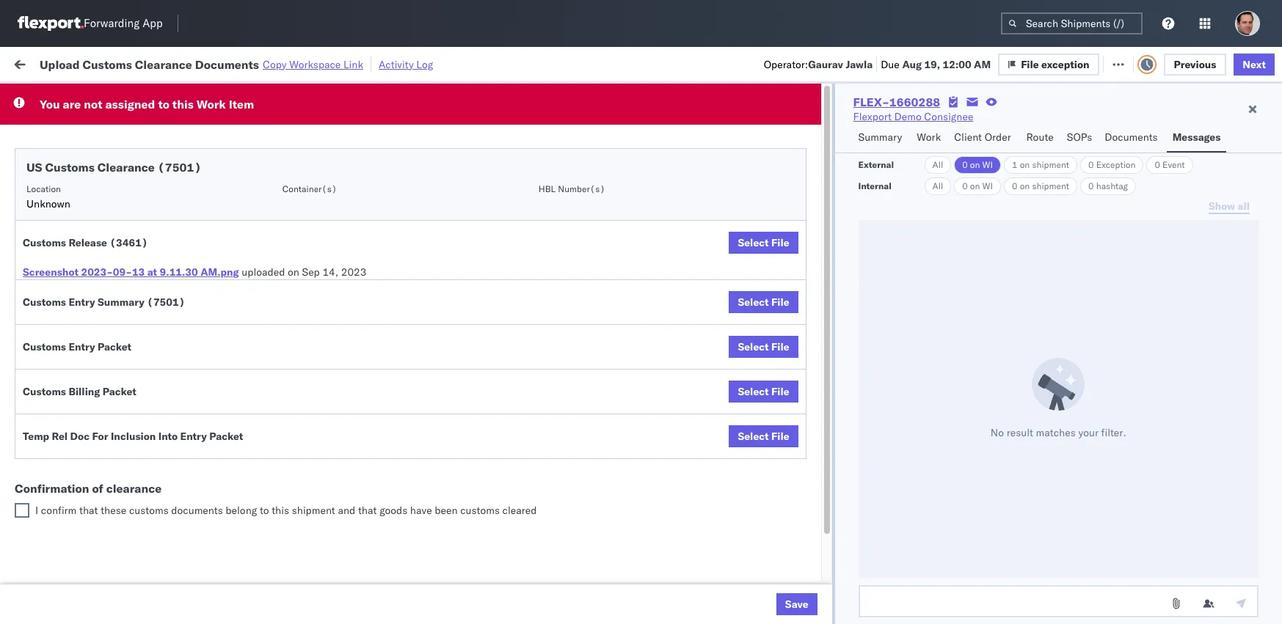 Task type: vqa. For each thing, say whether or not it's contained in the screenshot.
the "Email"
no



Task type: locate. For each thing, give the bounding box(es) containing it.
assigned
[[105, 97, 155, 112]]

0 horizontal spatial :
[[106, 91, 109, 102]]

4 appointment from the top
[[120, 502, 181, 515]]

upload inside "upload customs clearance documents"
[[34, 301, 67, 314]]

upload for upload customs clearance documents
[[34, 301, 67, 314]]

1 hlxu8034992 from the top
[[1060, 147, 1132, 160]]

clearance inside "upload customs clearance documents"
[[114, 301, 161, 314]]

schedule delivery appointment for schedule delivery appointment link corresponding to 1st schedule delivery appointment button from the bottom of the page
[[34, 502, 181, 515]]

pst, for 11:59
[[286, 567, 309, 580]]

flex-
[[853, 95, 890, 109], [810, 147, 842, 160], [810, 179, 842, 193], [810, 212, 842, 225], [810, 244, 842, 257], [810, 276, 842, 290], [810, 309, 842, 322], [810, 341, 842, 354], [810, 373, 842, 387], [810, 406, 842, 419], [810, 438, 842, 451], [810, 470, 842, 483], [810, 502, 842, 516], [810, 535, 842, 548], [810, 567, 842, 580], [810, 599, 842, 613]]

1 lhuu7894563, uetu5238478 from the top
[[904, 373, 1054, 386]]

1 horizontal spatial that
[[358, 504, 377, 518]]

1 : from the left
[[106, 91, 109, 102]]

1 ceau7522281, hlxu6269489, hlxu8034992 from the top
[[904, 147, 1132, 160]]

appointment for 1st schedule delivery appointment button from the top's schedule delivery appointment link
[[120, 146, 181, 160]]

summary button
[[853, 124, 911, 153]]

1 hlxu6269489, from the top
[[982, 147, 1058, 160]]

import work button
[[119, 47, 192, 80]]

numbers inside container numbers
[[904, 126, 941, 137]]

3 fcl from the top
[[482, 276, 501, 290]]

0 vertical spatial 2023
[[341, 266, 367, 279]]

4 abcdefg78456546 from the top
[[1000, 438, 1099, 451]]

entry for packet
[[69, 341, 95, 354]]

5 schedule pickup from los angeles, ca link from the top
[[34, 461, 208, 491]]

1 wi from the top
[[983, 159, 993, 170]]

1 vertical spatial 2130387
[[842, 535, 887, 548]]

flexport demo consignee link
[[853, 109, 974, 124]]

0 vertical spatial upload
[[40, 57, 80, 72]]

2 select file from the top
[[738, 296, 790, 309]]

1 vertical spatial hlxu6269489,
[[982, 179, 1058, 192]]

2 vertical spatial hlxu6269489,
[[982, 211, 1058, 225]]

4 1889466 from the top
[[842, 438, 887, 451]]

documents
[[195, 57, 259, 72], [1105, 131, 1158, 144], [34, 315, 87, 329]]

flex-1889466 for confirm pickup from los angeles, ca
[[810, 406, 887, 419]]

numbers for mbl/mawb numbers
[[1053, 120, 1090, 131]]

select for customs entry summary (7501)
[[738, 296, 769, 309]]

3 2130387 from the top
[[842, 599, 887, 613]]

this right for
[[172, 97, 194, 112]]

sep
[[302, 266, 320, 279]]

mbl/mawb numbers
[[1000, 120, 1090, 131]]

delivery inside button
[[74, 437, 112, 450]]

file exception button
[[1008, 52, 1109, 75], [1008, 52, 1109, 75], [998, 53, 1099, 75], [998, 53, 1099, 75]]

file for customs release (3461)
[[772, 236, 790, 250]]

0 horizontal spatial no
[[347, 91, 359, 102]]

confirm pickup from los angeles, ca link
[[34, 397, 208, 426]]

1 vertical spatial am
[[261, 438, 278, 451]]

None checkbox
[[15, 504, 29, 518]]

0 on wi for 0
[[963, 181, 993, 192]]

1 horizontal spatial client
[[955, 131, 982, 144]]

1 vertical spatial flex-2130387
[[810, 535, 887, 548]]

ceau7522281, hlxu6269489, hlxu8034992 down the order
[[904, 147, 1132, 160]]

entry down "2023-"
[[69, 296, 95, 309]]

gaurav down messages
[[1183, 147, 1216, 160]]

0 vertical spatial this
[[172, 97, 194, 112]]

flex-1660288 link
[[853, 95, 941, 109]]

11:59 for schedule pickup from los angeles, ca link for first schedule pickup from los angeles, ca button from the bottom
[[236, 567, 265, 580]]

1 schedule pickup from los angeles, ca from the top
[[34, 171, 198, 199]]

am right 6:00
[[261, 438, 278, 451]]

0 horizontal spatial this
[[172, 97, 194, 112]]

0 vertical spatial entry
[[69, 296, 95, 309]]

0 vertical spatial at
[[292, 57, 302, 70]]

ca up the i
[[34, 477, 48, 490]]

all button for internal
[[925, 178, 952, 195]]

3 test123456 from the top
[[1000, 212, 1062, 225]]

ocean fcl for schedule pickup from los angeles, ca link related to 3rd schedule pickup from los angeles, ca button
[[449, 276, 501, 290]]

4 schedule delivery appointment link from the top
[[34, 501, 181, 516]]

1 vertical spatial integration test account - karl lagerfeld
[[640, 535, 831, 548]]

1 vertical spatial summary
[[98, 296, 144, 309]]

flex-1846748 for 1st schedule delivery appointment button from the top's schedule delivery appointment link
[[810, 147, 887, 160]]

0 vertical spatial 24,
[[327, 438, 343, 451]]

1 vertical spatial no
[[991, 427, 1004, 440]]

lagerfeld down the flex-1662119
[[787, 599, 831, 613]]

from inside confirm pickup from los angeles, ca
[[108, 398, 130, 411]]

from
[[114, 171, 136, 185], [114, 204, 136, 217], [114, 268, 136, 282], [114, 333, 136, 346], [108, 398, 130, 411], [114, 462, 136, 475], [114, 559, 136, 572]]

location
[[26, 184, 61, 195]]

0 left the exception
[[1089, 159, 1094, 170]]

ca down "us"
[[34, 186, 48, 199]]

1 vertical spatial karl
[[766, 535, 785, 548]]

schedule delivery appointment link up "2023-"
[[34, 243, 181, 257]]

1 horizontal spatial :
[[341, 91, 344, 102]]

0 horizontal spatial at
[[147, 266, 157, 279]]

dec for 24,
[[306, 438, 325, 451]]

0 on wi
[[963, 159, 993, 170], [963, 181, 993, 192]]

ocean fcl for schedule delivery appointment link corresponding to 1st schedule delivery appointment button from the bottom of the page
[[449, 502, 501, 516]]

ca up the "customs billing packet"
[[34, 348, 48, 361]]

to right 8:30
[[260, 504, 269, 518]]

1 appointment from the top
[[120, 146, 181, 160]]

2 all button from the top
[[925, 178, 952, 195]]

3 ceau7522281, hlxu6269489, hlxu8034992 from the top
[[904, 211, 1132, 225]]

0 horizontal spatial vandelay
[[545, 567, 587, 580]]

container
[[904, 114, 944, 125]]

customs right been
[[460, 504, 500, 518]]

1 vertical spatial documents
[[1105, 131, 1158, 144]]

import work
[[125, 57, 186, 70]]

2 ceau7522281, hlxu6269489, hlxu8034992 from the top
[[904, 179, 1132, 192]]

4 flex-1889466 from the top
[[810, 438, 887, 451]]

operator:
[[764, 58, 808, 71]]

2 vertical spatial work
[[917, 131, 941, 144]]

flex-1660288
[[853, 95, 941, 109]]

doc
[[70, 430, 90, 443]]

2 vertical spatial test123456
[[1000, 212, 1062, 225]]

(7501) for customs entry summary (7501)
[[147, 296, 185, 309]]

1 horizontal spatial customs
[[460, 504, 500, 518]]

4 11:59 from the top
[[236, 276, 265, 290]]

1 vertical spatial hlxu8034992
[[1060, 179, 1132, 192]]

2 confirm from the top
[[34, 437, 71, 450]]

packet down 4:00
[[209, 430, 243, 443]]

documents inside "upload customs clearance documents"
[[34, 315, 87, 329]]

0 horizontal spatial work
[[160, 57, 186, 70]]

status
[[80, 91, 106, 102]]

1 lhuu7894563, from the top
[[904, 373, 980, 386]]

pst, for 11:00
[[286, 309, 309, 322]]

these
[[101, 504, 126, 518]]

2 schedule delivery appointment link from the top
[[34, 243, 181, 257]]

1 vertical spatial dec
[[306, 438, 325, 451]]

4 resize handle column header from the left
[[520, 114, 537, 625]]

sops button
[[1061, 124, 1099, 153]]

1 vertical spatial account
[[716, 535, 754, 548]]

upload customs clearance documents link
[[34, 300, 208, 329]]

0 horizontal spatial summary
[[98, 296, 144, 309]]

1 flex-1846748 from the top
[[810, 147, 887, 160]]

0 vertical spatial all button
[[925, 156, 952, 174]]

2 all from the top
[[933, 181, 944, 192]]

0 vertical spatial shipment
[[1032, 159, 1070, 170]]

vandelay
[[545, 567, 587, 580], [640, 567, 683, 580]]

all for internal
[[933, 181, 944, 192]]

2 vertical spatial hlxu8034992
[[1060, 211, 1132, 225]]

6 schedule pickup from los angeles, ca from the top
[[34, 559, 198, 587]]

11:59 down 'belong'
[[236, 567, 265, 580]]

11:59 pm pdt, nov 4, 2022
[[236, 147, 371, 160], [236, 179, 371, 193], [236, 212, 371, 225], [236, 276, 371, 290]]

1889466 for confirm delivery
[[842, 438, 887, 451]]

select file button
[[729, 232, 798, 254], [729, 291, 798, 313], [729, 336, 798, 358], [729, 381, 798, 403], [729, 426, 798, 448]]

flex-1889466 for schedule pickup from los angeles, ca
[[810, 341, 887, 354]]

schedule delivery appointment link down of
[[34, 501, 181, 516]]

appointment for schedule delivery appointment link related to 3rd schedule delivery appointment button from the bottom
[[120, 243, 181, 257]]

summary down 09-
[[98, 296, 144, 309]]

2 vertical spatial packet
[[209, 430, 243, 443]]

3 select file from the top
[[738, 341, 790, 354]]

0 vertical spatial uetu5238478
[[983, 373, 1054, 386]]

pickup
[[80, 171, 112, 185], [80, 204, 112, 217], [80, 268, 112, 282], [80, 333, 112, 346], [74, 398, 106, 411], [80, 462, 112, 475], [80, 559, 112, 572]]

6:00 am pst, dec 24, 2022
[[236, 438, 371, 451]]

2 ca from the top
[[34, 218, 48, 232]]

hlxu6269489,
[[982, 147, 1058, 160], [982, 179, 1058, 192], [982, 211, 1058, 225]]

schedule up 'confirmation'
[[34, 462, 77, 475]]

client
[[545, 120, 568, 131], [955, 131, 982, 144]]

abcdefg78456546 for confirm delivery
[[1000, 438, 1099, 451]]

1 vertical spatial lagerfeld
[[787, 535, 831, 548]]

2 vertical spatial ceau7522281,
[[904, 211, 980, 225]]

am
[[974, 58, 991, 71], [261, 438, 278, 451]]

file for customs billing packet
[[772, 385, 790, 399]]

packet for customs entry packet
[[98, 341, 132, 354]]

schedule down "upload customs clearance documents"
[[34, 333, 77, 346]]

2 vertical spatial lagerfeld
[[787, 599, 831, 613]]

jawla down actions
[[1219, 147, 1244, 160]]

work
[[160, 57, 186, 70], [197, 97, 226, 112], [917, 131, 941, 144]]

jan for 23,
[[305, 502, 321, 516]]

0 horizontal spatial customs
[[129, 504, 169, 518]]

1 that from the left
[[79, 504, 98, 518]]

documents
[[171, 504, 223, 518]]

5 resize handle column header from the left
[[615, 114, 633, 625]]

1 vertical spatial (7501)
[[147, 296, 185, 309]]

bosch ocean test
[[545, 147, 629, 160], [640, 147, 724, 160], [545, 179, 629, 193], [545, 212, 629, 225], [640, 212, 724, 225], [640, 244, 724, 257], [545, 276, 629, 290], [640, 276, 724, 290], [545, 309, 629, 322], [640, 309, 724, 322], [640, 341, 724, 354], [640, 373, 724, 387], [545, 406, 629, 419], [640, 406, 724, 419], [640, 438, 724, 451]]

0 vertical spatial ceau7522281,
[[904, 147, 980, 160]]

hlxu6269489, down 1
[[982, 179, 1058, 192]]

7 resize handle column header from the left
[[879, 114, 897, 625]]

ceau7522281, for omkar
[[904, 211, 980, 225]]

select file for temp rel doc for inclusion into entry packet
[[738, 430, 790, 443]]

2023 down and
[[349, 567, 374, 580]]

1 0 on wi from the top
[[963, 159, 993, 170]]

(7501) down you are not assigned to this work item
[[158, 160, 201, 175]]

resize handle column header
[[210, 114, 228, 625], [373, 114, 391, 625], [424, 114, 442, 625], [520, 114, 537, 625], [615, 114, 633, 625], [762, 114, 780, 625], [879, 114, 897, 625], [975, 114, 992, 625], [1158, 114, 1176, 625], [1245, 114, 1263, 625], [1254, 114, 1271, 625]]

2 vertical spatial 2023
[[349, 567, 374, 580]]

pst, for 8:30
[[280, 502, 302, 516]]

jan
[[305, 502, 321, 516], [311, 567, 328, 580]]

4 schedule delivery appointment button from the top
[[34, 501, 181, 517]]

2 resize handle column header from the left
[[373, 114, 391, 625]]

schedule down customs entry packet
[[34, 373, 77, 386]]

mbl/mawb
[[1000, 120, 1051, 131]]

documents up in
[[195, 57, 259, 72]]

0 vertical spatial hlxu6269489,
[[982, 147, 1058, 160]]

2 vandelay from the left
[[640, 567, 683, 580]]

select file button for customs release (3461)
[[729, 232, 798, 254]]

0 vertical spatial 2130387
[[842, 502, 887, 516]]

1 horizontal spatial vandelay
[[640, 567, 683, 580]]

all button for external
[[925, 156, 952, 174]]

flex-1889466 button
[[787, 337, 890, 358], [787, 337, 890, 358], [787, 370, 890, 390], [787, 370, 890, 390], [787, 402, 890, 422], [787, 402, 890, 422], [787, 434, 890, 455], [787, 434, 890, 455]]

batch
[[1200, 57, 1228, 70]]

ca up temp
[[34, 412, 48, 425]]

2022
[[346, 147, 371, 160], [346, 179, 371, 193], [346, 212, 371, 225], [346, 276, 371, 290], [345, 309, 370, 322], [345, 406, 371, 419], [346, 438, 371, 451]]

1 vertical spatial confirm
[[34, 437, 71, 450]]

workitem
[[16, 120, 55, 131]]

2 schedule pickup from los angeles, ca link from the top
[[34, 203, 208, 232]]

bosch
[[545, 147, 574, 160], [640, 147, 669, 160], [545, 179, 574, 193], [545, 212, 574, 225], [640, 212, 669, 225], [640, 244, 669, 257], [545, 276, 574, 290], [640, 276, 669, 290], [545, 309, 574, 322], [640, 309, 669, 322], [640, 341, 669, 354], [640, 373, 669, 387], [545, 406, 574, 419], [640, 406, 669, 419], [640, 438, 669, 451]]

0 vertical spatial confirm
[[34, 398, 71, 411]]

1 vertical spatial uetu5238478
[[983, 405, 1054, 418]]

13
[[132, 266, 145, 279]]

wi for 1
[[983, 159, 993, 170]]

0 on wi for 1
[[963, 159, 993, 170]]

work,
[[155, 91, 179, 102]]

4, up container(s)
[[334, 147, 343, 160]]

flex-1846748 for schedule pickup from los angeles, ca link related to 3rd schedule pickup from los angeles, ca button
[[810, 276, 887, 290]]

action
[[1231, 57, 1263, 70]]

gaurav up flex id button
[[808, 58, 844, 71]]

4 schedule pickup from los angeles, ca from the top
[[34, 333, 198, 361]]

2 lhuu7894563, uetu5238478 from the top
[[904, 405, 1054, 418]]

4 select from the top
[[738, 385, 769, 399]]

entry for summary
[[69, 296, 95, 309]]

clearance down the 'workitem' button in the top of the page
[[98, 160, 155, 175]]

0 vertical spatial gaurav
[[808, 58, 844, 71]]

test123456 down "0 on shipment"
[[1000, 212, 1062, 225]]

dec up 6:00 am pst, dec 24, 2022
[[305, 406, 324, 419]]

2 : from the left
[[341, 91, 344, 102]]

schedule pickup from los angeles, ca link for 4th schedule pickup from los angeles, ca button from the top of the page
[[34, 332, 208, 362]]

documents for upload customs clearance documents
[[34, 315, 87, 329]]

9.11.30
[[160, 266, 198, 279]]

2130387 down 1893174
[[842, 502, 887, 516]]

pst, down 'i confirm that these customs documents belong to this shipment and that goods have been customs cleared'
[[286, 567, 309, 580]]

customs up 'screenshot'
[[23, 236, 66, 250]]

schedule delivery appointment link down the 'workitem' button in the top of the page
[[34, 146, 181, 160]]

0 vertical spatial lhuu7894563, uetu5238478
[[904, 373, 1054, 386]]

schedule delivery appointment link up confirm pickup from los angeles, ca
[[34, 372, 181, 387]]

customs release (3461)
[[23, 236, 148, 250]]

24, down 4:00 pm pst, dec 23, 2022
[[327, 438, 343, 451]]

message (0)
[[198, 57, 258, 70]]

hlxu6269489, down route
[[982, 147, 1058, 160]]

from down the 'workitem' button in the top of the page
[[114, 171, 136, 185]]

documents for upload customs clearance documents copy workspace link
[[195, 57, 259, 72]]

1 vertical spatial work
[[197, 97, 226, 112]]

client left name
[[545, 120, 568, 131]]

no result matches your filter.
[[991, 427, 1127, 440]]

schedule down confirm
[[34, 559, 77, 572]]

2 vertical spatial account
[[716, 599, 754, 613]]

inclusion
[[111, 430, 156, 443]]

operator: gaurav jawla
[[764, 58, 873, 71]]

3 schedule pickup from los angeles, ca link from the top
[[34, 268, 208, 297]]

work left item
[[197, 97, 226, 112]]

jan left and
[[305, 502, 321, 516]]

1 horizontal spatial documents
[[195, 57, 259, 72]]

1 ocean fcl from the top
[[449, 147, 501, 160]]

3 1889466 from the top
[[842, 406, 887, 419]]

upload customs clearance documents
[[34, 301, 161, 329]]

resize handle column header for the deadline button
[[373, 114, 391, 625]]

appointment up "13"
[[120, 243, 181, 257]]

am.png
[[201, 266, 239, 279]]

documents up customs entry packet
[[34, 315, 87, 329]]

2 11:59 from the top
[[236, 179, 265, 193]]

0 horizontal spatial numbers
[[904, 126, 941, 137]]

flex-1846748 for upload customs clearance documents 'link'
[[810, 309, 887, 322]]

0 vertical spatial karl
[[766, 502, 785, 516]]

ocean fcl for schedule pickup from los angeles, ca link corresponding to 2nd schedule pickup from los angeles, ca button from the top
[[449, 212, 501, 225]]

gaurav
[[808, 58, 844, 71], [1183, 147, 1216, 160]]

hlxu8034992 down sops
[[1060, 147, 1132, 160]]

2 appointment from the top
[[120, 243, 181, 257]]

0 vertical spatial ceau7522281, hlxu6269489, hlxu8034992
[[904, 147, 1132, 160]]

resize handle column header for mode button
[[520, 114, 537, 625]]

0 down client order button
[[963, 181, 968, 192]]

shipment up "0 on shipment"
[[1032, 159, 1070, 170]]

0 vertical spatial 23,
[[327, 406, 343, 419]]

1 vertical spatial 2023
[[342, 502, 368, 516]]

23,
[[327, 406, 343, 419], [324, 502, 340, 516]]

11:59 up the uploaded
[[236, 212, 265, 225]]

pst, left the 8, at the left of the page
[[286, 309, 309, 322]]

1 vertical spatial ceau7522281, hlxu6269489, hlxu8034992
[[904, 179, 1132, 192]]

flex-2130387 up the flex-1662119
[[810, 535, 887, 548]]

message
[[198, 57, 239, 70]]

flex-1889466
[[810, 341, 887, 354], [810, 373, 887, 387], [810, 406, 887, 419], [810, 438, 887, 451]]

0 vertical spatial no
[[347, 91, 359, 102]]

wi
[[983, 159, 993, 170], [983, 181, 993, 192]]

1 horizontal spatial numbers
[[1053, 120, 1090, 131]]

(7501) down 9.11.30
[[147, 296, 185, 309]]

5 schedule pickup from los angeles, ca button from the top
[[34, 461, 208, 492]]

schedule delivery appointment button up "2023-"
[[34, 243, 181, 259]]

1 vertical spatial packet
[[103, 385, 136, 399]]

187
[[338, 57, 357, 70]]

1 confirm from the top
[[34, 398, 71, 411]]

resize handle column header for consignee button
[[762, 114, 780, 625]]

1 11:59 from the top
[[236, 147, 265, 160]]

1 vertical spatial all button
[[925, 178, 952, 195]]

4 schedule pickup from los angeles, ca button from the top
[[34, 332, 208, 363]]

2 vertical spatial ceau7522281, hlxu6269489, hlxu8034992
[[904, 211, 1132, 225]]

1 vertical spatial wi
[[983, 181, 993, 192]]

from up temp rel doc for inclusion into entry packet
[[108, 398, 130, 411]]

4, down the deadline button
[[334, 179, 343, 193]]

fcl
[[482, 147, 501, 160], [482, 212, 501, 225], [482, 276, 501, 290], [482, 309, 501, 322], [482, 406, 501, 419], [482, 502, 501, 516], [482, 567, 501, 580]]

ceau7522281, hlxu6269489, hlxu8034992 down "0 on shipment"
[[904, 211, 1132, 225]]

1 schedule delivery appointment button from the top
[[34, 146, 181, 162]]

hlxu6269489, down "0 on shipment"
[[982, 211, 1058, 225]]

select for customs release (3461)
[[738, 236, 769, 250]]

clearance for upload customs clearance documents copy workspace link
[[135, 57, 192, 72]]

schedule down 'confirmation'
[[34, 502, 77, 515]]

ceau7522281, hlxu6269489, hlxu8034992 down 1
[[904, 179, 1132, 192]]

23, up 6:00 am pst, dec 24, 2022
[[327, 406, 343, 419]]

2 karl from the top
[[766, 535, 785, 548]]

schedule pickup from los angeles, ca link for fifth schedule pickup from los angeles, ca button from the top
[[34, 461, 208, 491]]

10 resize handle column header from the left
[[1245, 114, 1263, 625]]

schedule delivery appointment up confirm pickup from los angeles, ca
[[34, 373, 181, 386]]

2 vertical spatial flex-2130387
[[810, 599, 887, 613]]

: for status
[[106, 91, 109, 102]]

customs up location
[[45, 160, 95, 175]]

hlxu8034992 down 0 hashtag
[[1060, 211, 1132, 225]]

1 vertical spatial 24,
[[330, 567, 346, 580]]

2 vertical spatial lhuu7894563,
[[904, 438, 980, 451]]

1 vertical spatial to
[[260, 504, 269, 518]]

2 vertical spatial documents
[[34, 315, 87, 329]]

numbers inside the mbl/mawb numbers button
[[1053, 120, 1090, 131]]

2130387
[[842, 502, 887, 516], [842, 535, 887, 548], [842, 599, 887, 613]]

link
[[344, 58, 363, 71]]

that down confirmation of clearance
[[79, 504, 98, 518]]

log
[[416, 58, 433, 71]]

2 vertical spatial uetu5238478
[[983, 438, 1054, 451]]

11:59 for schedule pickup from los angeles, ca link related to 3rd schedule pickup from los angeles, ca button
[[236, 276, 265, 290]]

schedule pickup from los angeles, ca button
[[34, 171, 208, 202], [34, 203, 208, 234], [34, 268, 208, 298], [34, 332, 208, 363], [34, 461, 208, 492], [34, 558, 208, 589]]

1 flex-1889466 from the top
[[810, 341, 887, 354]]

schedule delivery appointment up "2023-"
[[34, 243, 181, 257]]

pst, up 6:00 am pst, dec 24, 2022
[[280, 406, 302, 419]]

schedule delivery appointment for schedule delivery appointment link corresponding to 3rd schedule delivery appointment button from the top of the page
[[34, 373, 181, 386]]

4 schedule delivery appointment from the top
[[34, 502, 181, 515]]

confirm
[[34, 398, 71, 411], [34, 437, 71, 450]]

24,
[[327, 438, 343, 451], [330, 567, 346, 580]]

ca down the i
[[34, 574, 48, 587]]

packet
[[98, 341, 132, 354], [103, 385, 136, 399], [209, 430, 243, 443]]

1 vandelay from the left
[[545, 567, 587, 580]]

0 vertical spatial lhuu7894563,
[[904, 373, 980, 386]]

ca down unknown at the left of page
[[34, 218, 48, 232]]

shipment for 0 on shipment
[[1032, 181, 1070, 192]]

hbl number(s)
[[539, 184, 605, 195]]

select file button for customs billing packet
[[729, 381, 798, 403]]

location unknown
[[26, 184, 70, 211]]

no right snoozed at the top
[[347, 91, 359, 102]]

None text field
[[859, 586, 1259, 618]]

1 11:59 pm pdt, nov 4, 2022 from the top
[[236, 147, 371, 160]]

5 ca from the top
[[34, 412, 48, 425]]

7 ca from the top
[[34, 574, 48, 587]]

0
[[963, 159, 968, 170], [1089, 159, 1094, 170], [1155, 159, 1161, 170], [963, 181, 968, 192], [1012, 181, 1018, 192], [1089, 181, 1094, 192]]

0 horizontal spatial documents
[[34, 315, 87, 329]]

1 fcl from the top
[[482, 147, 501, 160]]

5 schedule pickup from los angeles, ca from the top
[[34, 462, 198, 490]]

(7501) for us customs clearance (7501)
[[158, 160, 201, 175]]

0 horizontal spatial client
[[545, 120, 568, 131]]

confirm inside confirm pickup from los angeles, ca
[[34, 398, 71, 411]]

of
[[92, 482, 103, 496]]

0 vertical spatial to
[[158, 97, 170, 112]]

1 select from the top
[[738, 236, 769, 250]]

3 schedule pickup from los angeles, ca from the top
[[34, 268, 198, 296]]

pst, down 4:00 pm pst, dec 23, 2022
[[281, 438, 303, 451]]

0 vertical spatial 0 on wi
[[963, 159, 993, 170]]

2 vertical spatial karl
[[766, 599, 785, 613]]

4 select file button from the top
[[729, 381, 798, 403]]

0 vertical spatial work
[[160, 57, 186, 70]]

6 ca from the top
[[34, 477, 48, 490]]

schedule up unknown at the left of page
[[34, 171, 77, 185]]

dec down 4:00 pm pst, dec 23, 2022
[[306, 438, 325, 451]]

1 test123456 from the top
[[1000, 147, 1062, 160]]

pickup inside confirm pickup from los angeles, ca
[[74, 398, 106, 411]]

0 horizontal spatial gaurav
[[808, 58, 844, 71]]

5 select from the top
[[738, 430, 769, 443]]

no left result
[[991, 427, 1004, 440]]

confirmation of clearance
[[15, 482, 162, 496]]

1 vertical spatial lhuu7894563,
[[904, 405, 980, 418]]

screenshot 2023-09-13 at 9.11.30 am.png link
[[23, 265, 239, 280]]

0 vertical spatial all
[[933, 159, 944, 170]]

schedule delivery appointment link for 3rd schedule delivery appointment button from the top of the page
[[34, 372, 181, 387]]

: right not
[[106, 91, 109, 102]]

3 hlxu8034992 from the top
[[1060, 211, 1132, 225]]

1889466 for schedule pickup from los angeles, ca
[[842, 341, 887, 354]]

1 horizontal spatial am
[[974, 58, 991, 71]]

clearance for upload customs clearance documents
[[114, 301, 161, 314]]

3 schedule delivery appointment from the top
[[34, 373, 181, 386]]

3 integration from the top
[[640, 599, 691, 613]]

work right import
[[160, 57, 186, 70]]

1 vertical spatial ceau7522281,
[[904, 179, 980, 192]]

2 vertical spatial entry
[[180, 430, 207, 443]]

consignee
[[924, 110, 974, 123], [640, 120, 682, 131]]

to
[[158, 97, 170, 112], [260, 504, 269, 518]]

angeles,
[[157, 171, 198, 185], [157, 204, 198, 217], [157, 268, 198, 282], [157, 333, 198, 346], [152, 398, 192, 411], [157, 462, 198, 475], [157, 559, 198, 572]]

delivery
[[80, 146, 118, 160], [80, 243, 118, 257], [80, 373, 118, 386], [74, 437, 112, 450], [80, 502, 118, 515]]

nov
[[312, 147, 331, 160], [312, 179, 331, 193], [312, 212, 331, 225], [312, 276, 331, 290], [311, 309, 330, 322]]

2 vertical spatial integration
[[640, 599, 691, 613]]

actions
[[1227, 120, 1258, 131]]

2 vertical spatial 2130387
[[842, 599, 887, 613]]

appointment down clearance
[[120, 502, 181, 515]]

test123456 down route
[[1000, 147, 1062, 160]]

0 vertical spatial flex-2130387
[[810, 502, 887, 516]]

schedule up 'screenshot'
[[34, 243, 77, 257]]

hlxu8034992 down 0 exception on the right top of the page
[[1060, 179, 1132, 192]]

messages
[[1173, 131, 1221, 144]]

11:59 up 11:00
[[236, 276, 265, 290]]

appointment up confirm pickup from los angeles, ca link
[[120, 373, 181, 386]]

schedule delivery appointment down of
[[34, 502, 181, 515]]

1 horizontal spatial work
[[197, 97, 226, 112]]

upload up the by:
[[40, 57, 80, 72]]

flex-2130387 down the flex-1662119
[[810, 599, 887, 613]]

0 vertical spatial summary
[[859, 131, 902, 144]]

0 vertical spatial clearance
[[135, 57, 192, 72]]

ceau7522281,
[[904, 147, 980, 160], [904, 179, 980, 192], [904, 211, 980, 225]]

select for customs entry packet
[[738, 341, 769, 354]]

0 vertical spatial dec
[[305, 406, 324, 419]]

confirm delivery link
[[34, 436, 112, 451]]

0 vertical spatial test123456
[[1000, 147, 1062, 160]]

2130387 up 1662119
[[842, 535, 887, 548]]

1 customs from the left
[[129, 504, 169, 518]]

4 fcl from the top
[[482, 309, 501, 322]]

test123456 for omkar savant
[[1000, 212, 1062, 225]]

appointment up us customs clearance (7501)
[[120, 146, 181, 160]]

flex-1893174 button
[[787, 467, 890, 487], [787, 467, 890, 487]]

3 ocean fcl from the top
[[449, 276, 501, 290]]

2 that from the left
[[358, 504, 377, 518]]

container(s)
[[283, 184, 337, 195]]

lagerfeld up the flex-1662119
[[787, 535, 831, 548]]

flexport
[[853, 110, 892, 123]]

:
[[106, 91, 109, 102], [341, 91, 344, 102]]

from up (3461)
[[114, 204, 136, 217]]

appointment for schedule delivery appointment link corresponding to 3rd schedule delivery appointment button from the top of the page
[[120, 373, 181, 386]]

flex-2130387
[[810, 502, 887, 516], [810, 535, 887, 548], [810, 599, 887, 613]]

4 pdt, from the top
[[286, 276, 309, 290]]

shipment down 1 on shipment
[[1032, 181, 1070, 192]]

confirm inside button
[[34, 437, 71, 450]]

4, right sep at the left top
[[334, 276, 343, 290]]

schedule delivery appointment up us customs clearance (7501)
[[34, 146, 181, 160]]

5 select file from the top
[[738, 430, 790, 443]]

summary inside button
[[859, 131, 902, 144]]



Task type: describe. For each thing, give the bounding box(es) containing it.
7 fcl from the top
[[482, 567, 501, 580]]

order
[[985, 131, 1011, 144]]

file for customs entry summary (7501)
[[772, 296, 790, 309]]

2023 for 23,
[[342, 502, 368, 516]]

23, for 2023
[[324, 502, 340, 516]]

12:00
[[943, 58, 972, 71]]

4 4, from the top
[[334, 276, 343, 290]]

select file for customs billing packet
[[738, 385, 790, 399]]

snooze
[[398, 120, 427, 131]]

i
[[35, 504, 38, 518]]

flex-1846748 for schedule pickup from los angeles, ca link corresponding to 2nd schedule pickup from los angeles, ca button from the top
[[810, 212, 887, 225]]

from up clearance
[[114, 462, 136, 475]]

0 left hashtag at the top
[[1089, 181, 1094, 192]]

2 abcdefg78456546 from the top
[[1000, 373, 1099, 387]]

workitem button
[[9, 117, 213, 131]]

ocean fcl for upload customs clearance documents 'link'
[[449, 309, 501, 322]]

2 customs from the left
[[460, 504, 500, 518]]

19,
[[925, 58, 940, 71]]

1 vertical spatial at
[[147, 266, 157, 279]]

2 fcl from the top
[[482, 212, 501, 225]]

clearance for us customs clearance (7501)
[[98, 160, 155, 175]]

temp
[[23, 430, 49, 443]]

Search Shipments (/) text field
[[1001, 12, 1143, 35]]

schedule delivery appointment link for 1st schedule delivery appointment button from the bottom of the page
[[34, 501, 181, 516]]

1 uetu5238478 from the top
[[983, 373, 1054, 386]]

confirm for confirm pickup from los angeles, ca
[[34, 398, 71, 411]]

2 flex-1889466 from the top
[[810, 373, 887, 387]]

2 lhuu7894563, from the top
[[904, 405, 980, 418]]

1 schedule pickup from los angeles, ca button from the top
[[34, 171, 208, 202]]

6 schedule from the top
[[34, 333, 77, 346]]

numbers for container numbers
[[904, 126, 941, 137]]

3 schedule delivery appointment button from the top
[[34, 372, 181, 388]]

5 schedule from the top
[[34, 268, 77, 282]]

for
[[141, 91, 153, 102]]

route button
[[1021, 124, 1061, 153]]

4:00 pm pst, dec 23, 2022
[[236, 406, 371, 419]]

upload customs clearance documents button
[[34, 300, 208, 331]]

3 4, from the top
[[334, 212, 343, 225]]

1893174
[[842, 470, 887, 483]]

11:00 pm pst, nov 8, 2022
[[236, 309, 370, 322]]

select file button for customs entry summary (7501)
[[729, 291, 798, 313]]

4:00
[[236, 406, 259, 419]]

ocean fcl for confirm pickup from los angeles, ca link
[[449, 406, 501, 419]]

track
[[374, 57, 398, 70]]

2 4, from the top
[[334, 179, 343, 193]]

container numbers
[[904, 114, 944, 137]]

deadline
[[236, 120, 272, 131]]

upload for upload customs clearance documents copy workspace link
[[40, 57, 80, 72]]

consignee button
[[633, 117, 765, 131]]

screenshot
[[23, 266, 79, 279]]

187 on track
[[338, 57, 398, 70]]

2 schedule from the top
[[34, 171, 77, 185]]

3 schedule pickup from los angeles, ca button from the top
[[34, 268, 208, 298]]

1 1846748 from the top
[[842, 147, 887, 160]]

batch action button
[[1177, 52, 1273, 75]]

1 on shipment
[[1012, 159, 1070, 170]]

upload customs clearance documents copy workspace link
[[40, 57, 363, 72]]

temp rel doc for inclusion into entry packet
[[23, 430, 243, 443]]

snoozed
[[307, 91, 341, 102]]

8 schedule from the top
[[34, 462, 77, 475]]

are
[[63, 97, 81, 112]]

5 1846748 from the top
[[842, 276, 887, 290]]

1 horizontal spatial consignee
[[924, 110, 974, 123]]

shipment for 1 on shipment
[[1032, 159, 1070, 170]]

3 resize handle column header from the left
[[424, 114, 442, 625]]

customs entry packet
[[23, 341, 132, 354]]

import
[[125, 57, 158, 70]]

customs down 'screenshot'
[[23, 296, 66, 309]]

2 1889466 from the top
[[842, 373, 887, 387]]

my
[[15, 53, 38, 74]]

2 account from the top
[[716, 535, 754, 548]]

8:30
[[236, 502, 259, 516]]

2 hlxu6269489, from the top
[[982, 179, 1058, 192]]

0 left event
[[1155, 159, 1161, 170]]

external
[[859, 159, 894, 170]]

filtered
[[15, 90, 50, 103]]

appointment for schedule delivery appointment link corresponding to 1st schedule delivery appointment button from the bottom of the page
[[120, 502, 181, 515]]

2 test123456 from the top
[[1000, 179, 1062, 193]]

3 lhuu7894563, from the top
[[904, 438, 980, 451]]

2 schedule delivery appointment button from the top
[[34, 243, 181, 259]]

0 horizontal spatial jawla
[[846, 58, 873, 71]]

schedule pickup from los angeles, ca link for 2nd schedule pickup from los angeles, ca button from the top
[[34, 203, 208, 232]]

packet for customs billing packet
[[103, 385, 136, 399]]

1 lagerfeld from the top
[[787, 502, 831, 516]]

select for temp rel doc for inclusion into entry packet
[[738, 430, 769, 443]]

4 1846748 from the top
[[842, 244, 887, 257]]

been
[[435, 504, 458, 518]]

24, for 2023
[[330, 567, 346, 580]]

all for external
[[933, 159, 944, 170]]

activity
[[379, 58, 414, 71]]

1 integration from the top
[[640, 502, 691, 516]]

exception
[[1096, 159, 1136, 170]]

6:00
[[236, 438, 259, 451]]

schedule pickup from los angeles, ca link for 3rd schedule pickup from los angeles, ca button
[[34, 268, 208, 297]]

1 ca from the top
[[34, 186, 48, 199]]

messages button
[[1167, 124, 1227, 153]]

2 integration from the top
[[640, 535, 691, 548]]

3 karl from the top
[[766, 599, 785, 613]]

vandelay for vandelay west
[[640, 567, 683, 580]]

select file for customs entry summary (7501)
[[738, 296, 790, 309]]

2 ceau7522281, from the top
[[904, 179, 980, 192]]

angeles, inside confirm pickup from los angeles, ca
[[152, 398, 192, 411]]

from down these
[[114, 559, 136, 572]]

10 schedule from the top
[[34, 559, 77, 572]]

1 flex-2130387 from the top
[[810, 502, 887, 516]]

abcd1234560
[[904, 567, 977, 580]]

3 integration test account - karl lagerfeld from the top
[[640, 599, 831, 613]]

status : ready for work, blocked, in progress
[[80, 91, 267, 102]]

2 vertical spatial shipment
[[292, 504, 335, 518]]

hlxu8034992 for gaurav jawla
[[1060, 147, 1132, 160]]

11:59 for schedule pickup from los angeles, ca link corresponding to 2nd schedule pickup from los angeles, ca button from the top
[[236, 212, 265, 225]]

aug
[[902, 58, 922, 71]]

6 fcl from the top
[[482, 502, 501, 516]]

2 pdt, from the top
[[286, 179, 309, 193]]

1 schedule from the top
[[34, 146, 77, 160]]

confirm for confirm delivery
[[34, 437, 71, 450]]

los inside confirm pickup from los angeles, ca
[[132, 398, 149, 411]]

2 uetu5238478 from the top
[[983, 405, 1054, 418]]

6 schedule pickup from los angeles, ca button from the top
[[34, 558, 208, 589]]

screenshot 2023-09-13 at 9.11.30 am.png uploaded on sep 14, 2023
[[23, 266, 367, 279]]

14,
[[323, 266, 338, 279]]

11 resize handle column header from the left
[[1254, 114, 1271, 625]]

flex-1893174
[[810, 470, 887, 483]]

3 schedule from the top
[[34, 204, 77, 217]]

6 1846748 from the top
[[842, 309, 887, 322]]

7 schedule from the top
[[34, 373, 77, 386]]

vandelay for vandelay
[[545, 567, 587, 580]]

from down the upload customs clearance documents button
[[114, 333, 136, 346]]

hlxu6269489, for gaurav jawla
[[982, 147, 1058, 160]]

778
[[271, 57, 290, 70]]

omkar savant
[[1183, 212, 1249, 225]]

billing
[[69, 385, 100, 399]]

test123456 for gaurav jawla
[[1000, 147, 1062, 160]]

flex-1889466 for confirm delivery
[[810, 438, 887, 451]]

1 integration test account - karl lagerfeld from the top
[[640, 502, 831, 516]]

schedule delivery appointment for schedule delivery appointment link related to 3rd schedule delivery appointment button from the bottom
[[34, 243, 181, 257]]

unknown
[[26, 197, 70, 211]]

schedule delivery appointment link for 3rd schedule delivery appointment button from the bottom
[[34, 243, 181, 257]]

3 ca from the top
[[34, 283, 48, 296]]

2 hlxu8034992 from the top
[[1060, 179, 1132, 192]]

3 account from the top
[[716, 599, 754, 613]]

and
[[338, 504, 356, 518]]

ready
[[113, 91, 139, 102]]

1 horizontal spatial to
[[260, 504, 269, 518]]

ceau7522281, hlxu6269489, hlxu8034992 for gaurav jawla
[[904, 147, 1132, 160]]

schedule delivery appointment for 1st schedule delivery appointment button from the top's schedule delivery appointment link
[[34, 146, 181, 160]]

progress
[[230, 91, 267, 102]]

documents inside documents button
[[1105, 131, 1158, 144]]

workspace
[[289, 58, 341, 71]]

2 flex-2130387 from the top
[[810, 535, 887, 548]]

consignee inside button
[[640, 120, 682, 131]]

file for temp rel doc for inclusion into entry packet
[[772, 430, 790, 443]]

0 down 1
[[1012, 181, 1018, 192]]

resize handle column header for flex id button
[[879, 114, 897, 625]]

0 vertical spatial am
[[974, 58, 991, 71]]

3 lhuu7894563, uetu5238478 from the top
[[904, 438, 1054, 451]]

resize handle column header for the 'workitem' button in the top of the page
[[210, 114, 228, 625]]

1889466 for confirm pickup from los angeles, ca
[[842, 406, 887, 419]]

2 2130387 from the top
[[842, 535, 887, 548]]

Search Work text field
[[788, 52, 948, 75]]

delivery for 8:30
[[80, 502, 118, 515]]

flex
[[787, 120, 803, 131]]

3 uetu5238478 from the top
[[983, 438, 1054, 451]]

3 lagerfeld from the top
[[787, 599, 831, 613]]

select file for customs entry packet
[[738, 341, 790, 354]]

customs inside "upload customs clearance documents"
[[70, 301, 111, 314]]

1 4, from the top
[[334, 147, 343, 160]]

confirm delivery
[[34, 437, 112, 450]]

customs left billing in the bottom of the page
[[23, 385, 66, 399]]

hlxu8034992 for omkar savant
[[1060, 211, 1132, 225]]

savant
[[1217, 212, 1249, 225]]

matches
[[1036, 427, 1076, 440]]

select for customs billing packet
[[738, 385, 769, 399]]

0 event
[[1155, 159, 1185, 170]]

4 flex-1846748 from the top
[[810, 244, 887, 257]]

1 horizontal spatial gaurav
[[1183, 147, 1216, 160]]

3 11:59 pm pdt, nov 4, 2022 from the top
[[236, 212, 371, 225]]

forwarding app link
[[18, 16, 163, 31]]

3 1846748 from the top
[[842, 212, 887, 225]]

us
[[26, 160, 42, 175]]

11:59 pm pst, jan 24, 2023
[[236, 567, 374, 580]]

ceau7522281, hlxu6269489, hlxu8034992 for omkar savant
[[904, 211, 1132, 225]]

23, for 2022
[[327, 406, 343, 419]]

resize handle column header for container numbers button
[[975, 114, 992, 625]]

8,
[[333, 309, 342, 322]]

1662119
[[842, 567, 887, 580]]

activity log button
[[379, 56, 433, 73]]

2 schedule pickup from los angeles, ca button from the top
[[34, 203, 208, 234]]

5 fcl from the top
[[482, 406, 501, 419]]

1 pdt, from the top
[[286, 147, 309, 160]]

blocked,
[[181, 91, 218, 102]]

2 11:59 pm pdt, nov 4, 2022 from the top
[[236, 179, 371, 193]]

3 flex-2130387 from the top
[[810, 599, 887, 613]]

1 vertical spatial this
[[272, 504, 289, 518]]

4 11:59 pm pdt, nov 4, 2022 from the top
[[236, 276, 371, 290]]

schedule pickup from los angeles, ca link for first schedule pickup from los angeles, ca button from the bottom
[[34, 558, 208, 588]]

internal
[[859, 181, 892, 192]]

event
[[1163, 159, 1185, 170]]

in
[[220, 91, 228, 102]]

delivery for 6:00
[[74, 437, 112, 450]]

customs up the "customs billing packet"
[[23, 341, 66, 354]]

0 on shipment
[[1012, 181, 1070, 192]]

4 ca from the top
[[34, 348, 48, 361]]

from right "2023-"
[[114, 268, 136, 282]]

hashtag
[[1096, 181, 1128, 192]]

number(s)
[[558, 184, 605, 195]]

filtered by:
[[15, 90, 67, 103]]

11:00
[[236, 309, 265, 322]]

customs up the status
[[83, 57, 132, 72]]

due
[[881, 58, 900, 71]]

client order
[[955, 131, 1011, 144]]

wi for 0
[[983, 181, 993, 192]]

1 2130387 from the top
[[842, 502, 887, 516]]

jaehyung
[[1183, 502, 1227, 516]]

1 horizontal spatial jawla
[[1219, 147, 1244, 160]]

flex id
[[787, 120, 815, 131]]

abcdefg78456546 for schedule pickup from los angeles, ca
[[1000, 341, 1099, 354]]

confirmation
[[15, 482, 89, 496]]

9 schedule from the top
[[34, 502, 77, 515]]

2023-
[[81, 266, 113, 279]]

previous button
[[1164, 53, 1227, 75]]

app
[[143, 17, 163, 30]]

uploaded
[[242, 266, 285, 279]]

pst, for 6:00
[[281, 438, 303, 451]]

0 horizontal spatial am
[[261, 438, 278, 451]]

dec for 23,
[[305, 406, 324, 419]]

3 pdt, from the top
[[286, 212, 309, 225]]

2 integration test account - karl lagerfeld from the top
[[640, 535, 831, 548]]

2 flex-1846748 from the top
[[810, 179, 887, 193]]

ceau7522281, for gaurav
[[904, 147, 980, 160]]

select file button for temp rel doc for inclusion into entry packet
[[729, 426, 798, 448]]

ocean fcl for 1st schedule delivery appointment button from the top's schedule delivery appointment link
[[449, 147, 501, 160]]

2 1846748 from the top
[[842, 179, 887, 193]]

2 horizontal spatial work
[[917, 131, 941, 144]]

choi
[[1229, 502, 1251, 516]]

1
[[1012, 159, 1018, 170]]

1 account from the top
[[716, 502, 754, 516]]

0 horizontal spatial to
[[158, 97, 170, 112]]

: for snoozed
[[341, 91, 344, 102]]

2 schedule pickup from los angeles, ca from the top
[[34, 204, 198, 232]]

client for client order
[[955, 131, 982, 144]]

0 hashtag
[[1089, 181, 1128, 192]]

mbl/mawb numbers button
[[992, 117, 1161, 131]]

schedule delivery appointment link for 1st schedule delivery appointment button from the top
[[34, 146, 181, 160]]

jan for 24,
[[311, 567, 328, 580]]

0 down client order
[[963, 159, 968, 170]]

client for client name
[[545, 120, 568, 131]]

forwarding
[[84, 17, 140, 30]]

west
[[685, 567, 709, 580]]

ca inside confirm pickup from los angeles, ca
[[34, 412, 48, 425]]

4 schedule from the top
[[34, 243, 77, 257]]

my work
[[15, 53, 80, 74]]

2 lagerfeld from the top
[[787, 535, 831, 548]]

11:59 for 1st schedule delivery appointment button from the top's schedule delivery appointment link
[[236, 147, 265, 160]]

select file for customs release (3461)
[[738, 236, 790, 250]]

flexport. image
[[18, 16, 84, 31]]

pst, for 4:00
[[280, 406, 302, 419]]

resize handle column header for the mbl/mawb numbers button
[[1158, 114, 1176, 625]]



